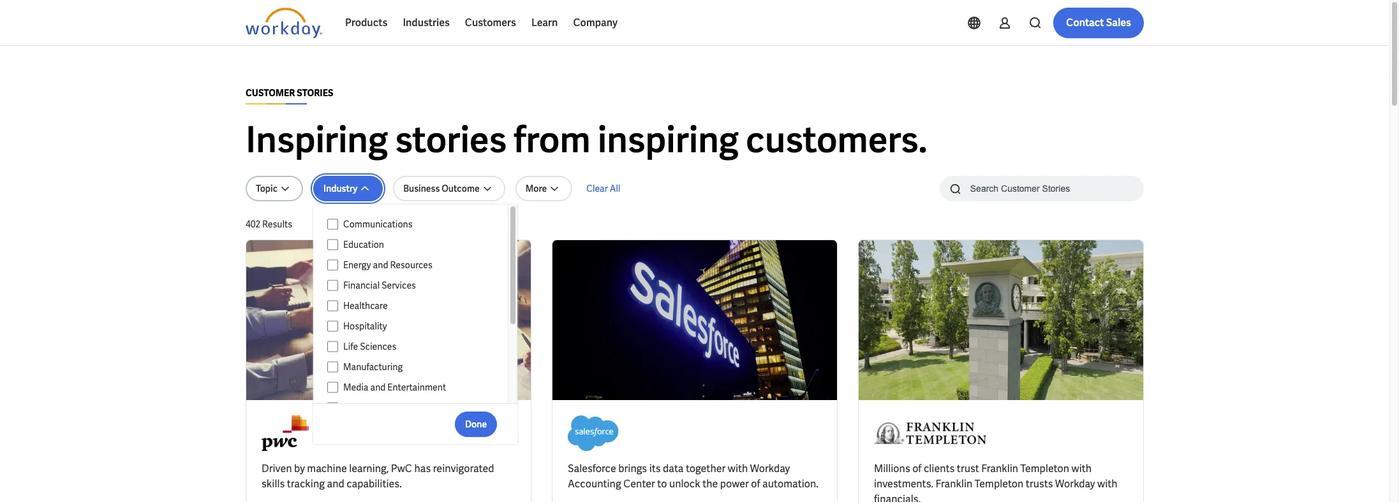 Task type: describe. For each thing, give the bounding box(es) containing it.
manufacturing
[[343, 362, 403, 373]]

life sciences link
[[338, 340, 496, 355]]

energy and resources link
[[338, 258, 496, 273]]

workday inside the salesforce brings its data together with workday accounting center to unlock the power of automation.
[[750, 463, 790, 476]]

clients
[[924, 463, 955, 476]]

salesforce brings its data together with workday accounting center to unlock the power of automation.
[[568, 463, 819, 491]]

402
[[246, 219, 260, 230]]

reinvigorated
[[433, 463, 494, 476]]

trust
[[957, 463, 980, 476]]

has
[[415, 463, 431, 476]]

industries
[[403, 16, 450, 29]]

products button
[[338, 8, 395, 38]]

topic
[[256, 183, 278, 195]]

sciences
[[360, 341, 397, 353]]

financial services
[[343, 280, 416, 292]]

salesforce
[[568, 463, 616, 476]]

customers button
[[458, 8, 524, 38]]

of inside the salesforce brings its data together with workday accounting center to unlock the power of automation.
[[752, 478, 761, 491]]

life sciences
[[343, 341, 397, 353]]

capabilities.
[[347, 478, 402, 491]]

communications link
[[338, 217, 496, 232]]

stories
[[297, 87, 333, 99]]

of inside millions of clients trust franklin templeton with investments. franklin templeton trusts workday with financials.
[[913, 463, 922, 476]]

inspiring
[[598, 117, 739, 163]]

sales
[[1107, 16, 1132, 29]]

outcome
[[442, 183, 480, 195]]

products
[[345, 16, 388, 29]]

workday inside millions of clients trust franklin templeton with investments. franklin templeton trusts workday with financials.
[[1056, 478, 1096, 491]]

customer stories
[[246, 87, 333, 99]]

1 horizontal spatial franklin
[[982, 463, 1019, 476]]

unlock
[[670, 478, 701, 491]]

contact
[[1067, 16, 1105, 29]]

center
[[624, 478, 656, 491]]

trusts
[[1026, 478, 1054, 491]]

from
[[514, 117, 591, 163]]

business
[[404, 183, 440, 195]]

business outcome button
[[393, 176, 505, 202]]

company
[[573, 16, 618, 29]]

power
[[720, 478, 749, 491]]

energy
[[343, 260, 371, 271]]

customers
[[465, 16, 516, 29]]

contact sales link
[[1054, 8, 1144, 38]]

402 results
[[246, 219, 292, 230]]

driven by machine learning, pwc has reinvigorated skills tracking and capabilities.
[[262, 463, 494, 491]]

financial
[[343, 280, 380, 292]]

2 horizontal spatial with
[[1098, 478, 1118, 491]]

Search Customer Stories text field
[[963, 177, 1120, 200]]

customer
[[246, 87, 295, 99]]

clear all
[[587, 183, 621, 195]]

energy and resources
[[343, 260, 433, 271]]

clear all button
[[583, 176, 624, 202]]

resources
[[390, 260, 433, 271]]

and for resources
[[373, 260, 388, 271]]

industries button
[[395, 8, 458, 38]]

done
[[465, 419, 487, 431]]

clear
[[587, 183, 608, 195]]

its
[[650, 463, 661, 476]]

media and entertainment
[[343, 382, 446, 394]]

learning,
[[349, 463, 389, 476]]

investments.
[[874, 478, 934, 491]]

all
[[610, 183, 621, 195]]

media and entertainment link
[[338, 380, 496, 396]]

tracking
[[287, 478, 325, 491]]

and inside driven by machine learning, pwc has reinvigorated skills tracking and capabilities.
[[327, 478, 345, 491]]

industry button
[[313, 176, 383, 202]]

franklin templeton companies, llc image
[[874, 416, 987, 452]]



Task type: vqa. For each thing, say whether or not it's contained in the screenshot.
retain
no



Task type: locate. For each thing, give the bounding box(es) containing it.
media
[[343, 382, 369, 394]]

stories
[[395, 117, 507, 163]]

automation.
[[763, 478, 819, 491]]

inspiring stories from inspiring customers.
[[246, 117, 928, 163]]

data
[[663, 463, 684, 476]]

0 vertical spatial of
[[913, 463, 922, 476]]

and
[[373, 260, 388, 271], [371, 382, 386, 394], [327, 478, 345, 491]]

millions
[[874, 463, 911, 476]]

0 vertical spatial workday
[[750, 463, 790, 476]]

0 horizontal spatial franklin
[[936, 478, 973, 491]]

and up the financial services
[[373, 260, 388, 271]]

workday up automation.
[[750, 463, 790, 476]]

millions of clients trust franklin templeton with investments. franklin templeton trusts workday with financials.
[[874, 463, 1118, 503]]

customers.
[[746, 117, 928, 163]]

financials.
[[874, 493, 921, 503]]

more button
[[516, 176, 573, 202]]

franklin down trust
[[936, 478, 973, 491]]

together
[[686, 463, 726, 476]]

2 vertical spatial and
[[327, 478, 345, 491]]

industry
[[324, 183, 358, 195]]

0 horizontal spatial of
[[752, 478, 761, 491]]

entertainment
[[388, 382, 446, 394]]

of right power
[[752, 478, 761, 491]]

franklin right trust
[[982, 463, 1019, 476]]

the
[[703, 478, 718, 491]]

salesforce.com image
[[568, 416, 619, 452]]

with
[[728, 463, 748, 476], [1072, 463, 1092, 476], [1098, 478, 1118, 491]]

contact sales
[[1067, 16, 1132, 29]]

nonprofit
[[343, 403, 382, 414]]

0 horizontal spatial workday
[[750, 463, 790, 476]]

1 vertical spatial of
[[752, 478, 761, 491]]

of up investments.
[[913, 463, 922, 476]]

pricewaterhousecoopers global licensing services corporation (pwc) image
[[262, 416, 309, 452]]

0 vertical spatial templeton
[[1021, 463, 1070, 476]]

1 horizontal spatial workday
[[1056, 478, 1096, 491]]

and down machine
[[327, 478, 345, 491]]

accounting
[[568, 478, 622, 491]]

communications
[[343, 219, 413, 230]]

with inside the salesforce brings its data together with workday accounting center to unlock the power of automation.
[[728, 463, 748, 476]]

learn
[[532, 16, 558, 29]]

education
[[343, 239, 384, 251]]

manufacturing link
[[338, 360, 496, 375]]

education link
[[338, 237, 496, 253]]

nonprofit link
[[338, 401, 496, 416]]

by
[[294, 463, 305, 476]]

company button
[[566, 8, 626, 38]]

and down manufacturing
[[371, 382, 386, 394]]

healthcare
[[343, 301, 388, 312]]

pwc
[[391, 463, 412, 476]]

0 horizontal spatial with
[[728, 463, 748, 476]]

1 horizontal spatial of
[[913, 463, 922, 476]]

inspiring
[[246, 117, 388, 163]]

hospitality
[[343, 321, 387, 333]]

more
[[526, 183, 547, 195]]

go to the homepage image
[[246, 8, 322, 38]]

None checkbox
[[328, 239, 338, 251], [328, 260, 338, 271], [328, 301, 338, 312], [328, 341, 338, 353], [328, 403, 338, 414], [328, 239, 338, 251], [328, 260, 338, 271], [328, 301, 338, 312], [328, 341, 338, 353], [328, 403, 338, 414]]

services
[[382, 280, 416, 292]]

1 vertical spatial templeton
[[975, 478, 1024, 491]]

business outcome
[[404, 183, 480, 195]]

1 vertical spatial workday
[[1056, 478, 1096, 491]]

1 vertical spatial franklin
[[936, 478, 973, 491]]

1 horizontal spatial with
[[1072, 463, 1092, 476]]

results
[[262, 219, 292, 230]]

and for entertainment
[[371, 382, 386, 394]]

to
[[658, 478, 667, 491]]

skills
[[262, 478, 285, 491]]

None checkbox
[[328, 219, 338, 230], [328, 280, 338, 292], [328, 321, 338, 333], [328, 362, 338, 373], [328, 382, 338, 394], [328, 219, 338, 230], [328, 280, 338, 292], [328, 321, 338, 333], [328, 362, 338, 373], [328, 382, 338, 394]]

done button
[[455, 412, 497, 438]]

templeton
[[1021, 463, 1070, 476], [975, 478, 1024, 491]]

healthcare link
[[338, 299, 496, 314]]

learn button
[[524, 8, 566, 38]]

life
[[343, 341, 358, 353]]

templeton up trusts
[[1021, 463, 1070, 476]]

franklin
[[982, 463, 1019, 476], [936, 478, 973, 491]]

0 vertical spatial and
[[373, 260, 388, 271]]

templeton down trust
[[975, 478, 1024, 491]]

financial services link
[[338, 278, 496, 294]]

machine
[[307, 463, 347, 476]]

0 vertical spatial franklin
[[982, 463, 1019, 476]]

1 vertical spatial and
[[371, 382, 386, 394]]

brings
[[619, 463, 647, 476]]

hospitality link
[[338, 319, 496, 334]]

workday right trusts
[[1056, 478, 1096, 491]]

topic button
[[246, 176, 303, 202]]

workday
[[750, 463, 790, 476], [1056, 478, 1096, 491]]

driven
[[262, 463, 292, 476]]



